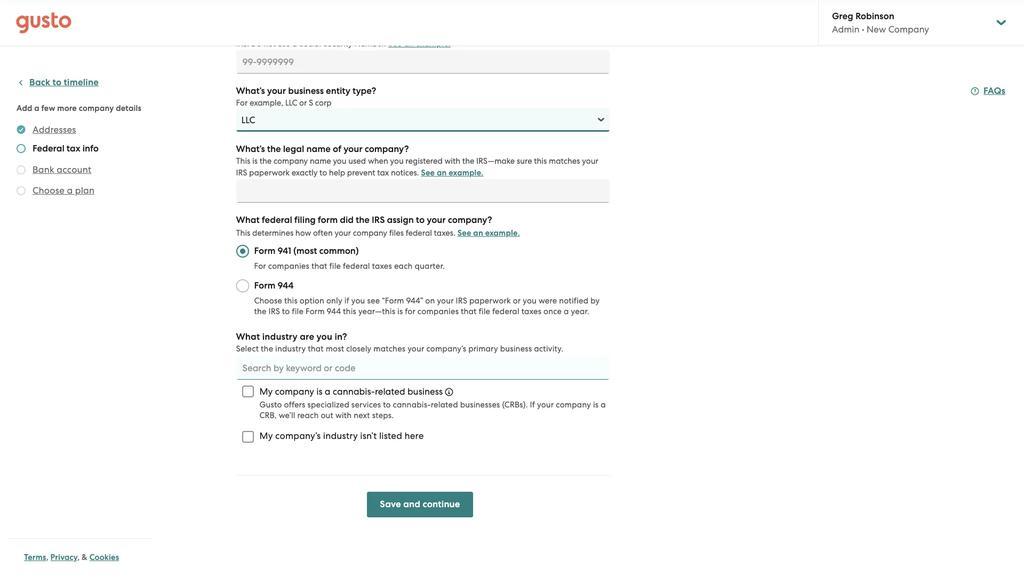 Task type: locate. For each thing, give the bounding box(es) containing it.
1 horizontal spatial companies
[[418, 307, 459, 316]]

check image for choose
[[17, 186, 26, 195]]

industry down out
[[323, 431, 358, 441]]

choose inside button
[[33, 185, 65, 196]]

0 vertical spatial company?
[[365, 144, 409, 155]]

to inside form 944 choose this option only if you see "form 944" on your irs paperwork or you were notified by the irs to file form 944 this year—this is for companies that file federal taxes once a year.
[[282, 307, 290, 316]]

or inside what's your business entity type? for example, llc or s corp
[[299, 98, 307, 108]]

see an example. button right taxes.
[[458, 227, 520, 240]]

0 vertical spatial company's
[[427, 344, 467, 354]]

0 vertical spatial or
[[299, 98, 307, 108]]

1 vertical spatial for
[[254, 261, 266, 271]]

paperwork up primary at the bottom left of the page
[[470, 296, 511, 306]]

1 vertical spatial check image
[[17, 186, 26, 195]]

my down crb,
[[260, 431, 273, 441]]

0 horizontal spatial file
[[292, 307, 304, 316]]

0 horizontal spatial paperwork
[[249, 168, 290, 178]]

1 vertical spatial cannabis-
[[393, 400, 431, 410]]

the inside form 944 choose this option only if you see "form 944" on your irs paperwork or you were notified by the irs to file form 944 this year—this is for companies that file federal taxes once a year.
[[254, 307, 267, 316]]

name down what's the legal name of your company?
[[310, 156, 331, 166]]

what's for what's your business entity type? for example, llc or s corp
[[236, 85, 265, 97]]

3 this from the top
[[236, 228, 250, 238]]

notified
[[559, 296, 589, 306]]

0 horizontal spatial for
[[236, 98, 248, 108]]

taxes inside form 944 choose this option only if you see "form 944" on your irs paperwork or you were notified by the irs to file form 944 this year—this is for companies that file federal taxes once a year.
[[522, 307, 542, 316]]

see an example. for registered
[[421, 168, 484, 178]]

an down registered
[[437, 168, 447, 178]]

check image
[[17, 144, 26, 153]]

1 vertical spatial this
[[236, 156, 250, 166]]

irs—make
[[477, 156, 515, 166]]

1 horizontal spatial see
[[421, 168, 435, 178]]

1 horizontal spatial for
[[254, 261, 266, 271]]

0 horizontal spatial see
[[388, 39, 402, 49]]

0 horizontal spatial or
[[299, 98, 307, 108]]

my up gusto
[[260, 386, 273, 397]]

addresses
[[33, 124, 76, 135]]

2 horizontal spatial see
[[458, 228, 472, 238]]

companies down "on"
[[418, 307, 459, 316]]

2 vertical spatial see an example. button
[[458, 227, 520, 240]]

, left 'privacy' link
[[46, 553, 48, 562]]

what inside what industry are you in? select the industry that most closely matches your company's primary business activity.
[[236, 331, 260, 343]]

2 horizontal spatial an
[[474, 228, 483, 238]]

1 vertical spatial related
[[431, 400, 458, 410]]

your inside what's your business entity type? for example, llc or s corp
[[267, 85, 286, 97]]

what up the determines on the left
[[236, 215, 260, 226]]

your inside what industry are you in? select the industry that most closely matches your company's primary business activity.
[[408, 344, 425, 354]]

1 vertical spatial see an example.
[[421, 168, 484, 178]]

0 vertical spatial for
[[236, 98, 248, 108]]

companies
[[268, 261, 310, 271], [418, 307, 459, 316]]

1 horizontal spatial file
[[329, 261, 341, 271]]

taxes.
[[434, 228, 456, 238]]

1 horizontal spatial company?
[[448, 215, 492, 226]]

2 horizontal spatial business
[[500, 344, 532, 354]]

2 what's from the top
[[236, 144, 265, 155]]

the inside this is your unique employer identification number (ein) that was assigned to your company by the irs. do not use a social security number.
[[588, 27, 600, 37]]

2 horizontal spatial this
[[534, 156, 547, 166]]

1 horizontal spatial 944
[[327, 307, 341, 316]]

what's inside what's your business entity type? for example, llc or s corp
[[236, 85, 265, 97]]

0 vertical spatial 944
[[278, 280, 294, 291]]

or
[[299, 98, 307, 108], [513, 296, 521, 306]]

2 vertical spatial an
[[474, 228, 483, 238]]

1 vertical spatial name
[[310, 156, 331, 166]]

1 vertical spatial taxes
[[522, 307, 542, 316]]

file down option
[[292, 307, 304, 316]]

form
[[254, 245, 276, 257], [254, 280, 276, 291], [306, 307, 325, 316]]

companies inside form 944 choose this option only if you see "form 944" on your irs paperwork or you were notified by the irs to file form 944 this year—this is for companies that file federal taxes once a year.
[[418, 307, 459, 316]]

0 vertical spatial form
[[254, 245, 276, 257]]

related
[[375, 386, 405, 397], [431, 400, 458, 410]]

see an example. down registered
[[421, 168, 484, 178]]

registered
[[406, 156, 443, 166]]

1 this from the top
[[236, 27, 250, 37]]

0 vertical spatial see
[[388, 39, 402, 49]]

2 this from the top
[[236, 156, 250, 166]]

federal down the common)
[[343, 261, 370, 271]]

this for this is the company name you used when you registered with the irs—make sure this matches your irs paperwork exactly to help prevent tax notices.
[[236, 156, 250, 166]]

944 down the only
[[327, 307, 341, 316]]

1 vertical spatial see an example. button
[[421, 167, 484, 179]]

1 horizontal spatial paperwork
[[470, 296, 511, 306]]

example,
[[250, 98, 283, 108]]

employer
[[305, 27, 340, 37]]

save
[[380, 499, 401, 510]]

this is your unique employer identification number (ein) that was assigned to your company by the irs. do not use a social security number.
[[236, 27, 600, 49]]

2 horizontal spatial file
[[479, 307, 491, 316]]

2 check image from the top
[[17, 186, 26, 195]]

944 down 941
[[278, 280, 294, 291]]

what inside what federal filing form did the irs assign to your company? this determines how often your company files federal taxes. see an example.
[[236, 215, 260, 226]]

circle check image
[[17, 123, 26, 136]]

an inside what federal filing form did the irs assign to your company? this determines how often your company files federal taxes. see an example.
[[474, 228, 483, 238]]

prevent
[[347, 168, 375, 178]]

None radio
[[236, 280, 249, 292]]

or left s
[[299, 98, 307, 108]]

0 horizontal spatial taxes
[[372, 261, 392, 271]]

see
[[388, 39, 402, 49], [421, 168, 435, 178], [458, 228, 472, 238]]

are
[[300, 331, 314, 343]]

cannabis- up steps.
[[393, 400, 431, 410]]

irs inside what federal filing form did the irs assign to your company? this determines how often your company files federal taxes. see an example.
[[372, 215, 385, 226]]

my company's industry isn't listed here
[[260, 431, 424, 441]]

1 horizontal spatial related
[[431, 400, 458, 410]]

related left businesses
[[431, 400, 458, 410]]

1 horizontal spatial business
[[408, 386, 443, 397]]

(most
[[294, 245, 317, 257]]

for left example,
[[236, 98, 248, 108]]

common)
[[319, 245, 359, 257]]

federal up primary at the bottom left of the page
[[493, 307, 520, 316]]

0 horizontal spatial choose
[[33, 185, 65, 196]]

your inside this is the company name you used when you registered with the irs—make sure this matches your irs paperwork exactly to help prevent tax notices.
[[582, 156, 599, 166]]

this inside this is the company name you used when you registered with the irs—make sure this matches your irs paperwork exactly to help prevent tax notices.
[[236, 156, 250, 166]]

1 check image from the top
[[17, 165, 26, 175]]

what's for what's the legal name of your company?
[[236, 144, 265, 155]]

bank
[[33, 164, 54, 175]]

1 vertical spatial an
[[437, 168, 447, 178]]

matches right "sure"
[[549, 156, 580, 166]]

industry down "are"
[[275, 344, 306, 354]]

0 horizontal spatial matches
[[374, 344, 406, 354]]

were
[[539, 296, 557, 306]]

business
[[288, 85, 324, 97], [500, 344, 532, 354], [408, 386, 443, 397]]

2 vertical spatial form
[[306, 307, 325, 316]]

1 horizontal spatial taxes
[[522, 307, 542, 316]]

choose left option
[[254, 296, 282, 306]]

your inside the gusto offers specialized services to cannabis-related businesses (crbs). if your company is a crb, we'll reach out with next steps.
[[537, 400, 554, 410]]

not
[[264, 39, 276, 49]]

0 vertical spatial companies
[[268, 261, 310, 271]]

company's inside what industry are you in? select the industry that most closely matches your company's primary business activity.
[[427, 344, 467, 354]]

tax left info
[[67, 143, 80, 154]]

choose
[[33, 185, 65, 196], [254, 296, 282, 306]]

form inside the form 941 (most common) for companies that file federal taxes each quarter.
[[254, 245, 276, 257]]

that inside what industry are you in? select the industry that most closely matches your company's primary business activity.
[[308, 344, 324, 354]]

0 vertical spatial this
[[534, 156, 547, 166]]

choose a plan button
[[33, 184, 95, 197]]

0 vertical spatial this
[[236, 27, 250, 37]]

0 vertical spatial what's
[[236, 85, 265, 97]]

company inside this is the company name you used when you registered with the irs—make sure this matches your irs paperwork exactly to help prevent tax notices.
[[274, 156, 308, 166]]

your inside form 944 choose this option only if you see "form 944" on your irs paperwork or you were notified by the irs to file form 944 this year—this is for companies that file federal taxes once a year.
[[437, 296, 454, 306]]

tax down when
[[377, 168, 389, 178]]

file inside the form 941 (most common) for companies that file federal taxes each quarter.
[[329, 261, 341, 271]]

that up primary at the bottom left of the page
[[461, 307, 477, 316]]

0 vertical spatial cannabis-
[[333, 386, 375, 397]]

taxes down were
[[522, 307, 542, 316]]

cannabis- inside the gusto offers specialized services to cannabis-related businesses (crbs). if your company is a crb, we'll reach out with next steps.
[[393, 400, 431, 410]]

federal right files at the left of the page
[[406, 228, 432, 238]]

1 vertical spatial what
[[236, 331, 260, 343]]

this
[[236, 27, 250, 37], [236, 156, 250, 166], [236, 228, 250, 238]]

1 horizontal spatial by
[[591, 296, 600, 306]]

social
[[299, 39, 321, 49]]

companies inside the form 941 (most common) for companies that file federal taxes each quarter.
[[268, 261, 310, 271]]

1 vertical spatial this
[[284, 296, 298, 306]]

1 vertical spatial companies
[[418, 307, 459, 316]]

2 vertical spatial this
[[343, 307, 357, 316]]

more
[[57, 104, 77, 113]]

a
[[292, 39, 297, 49], [34, 104, 39, 113], [67, 185, 73, 196], [564, 307, 569, 316], [325, 386, 331, 397], [601, 400, 606, 410]]

how
[[296, 228, 311, 238]]

matches right closely
[[374, 344, 406, 354]]

form 941 (most common) for companies that file federal taxes each quarter.
[[254, 245, 445, 271]]

federal inside form 944 choose this option only if you see "form 944" on your irs paperwork or you were notified by the irs to file form 944 this year—this is for companies that file federal taxes once a year.
[[493, 307, 520, 316]]

determines
[[252, 228, 294, 238]]

you right 'if'
[[352, 296, 365, 306]]

My company's industry isn't listed here checkbox
[[236, 425, 260, 449]]

choose a plan
[[33, 185, 95, 196]]

2 vertical spatial see
[[458, 228, 472, 238]]

my for my company is a cannabis-related business
[[260, 386, 273, 397]]

paperwork
[[249, 168, 290, 178], [470, 296, 511, 306]]

industry left "are"
[[262, 331, 298, 343]]

1 vertical spatial see
[[421, 168, 435, 178]]

What industry are you in? field
[[236, 356, 610, 380]]

to
[[513, 27, 521, 37], [53, 77, 62, 88], [320, 168, 327, 178], [416, 215, 425, 226], [282, 307, 290, 316], [383, 400, 391, 410]]

0 vertical spatial taxes
[[372, 261, 392, 271]]

0 vertical spatial business
[[288, 85, 324, 97]]

tax inside this is the company name you used when you registered with the irs—make sure this matches your irs paperwork exactly to help prevent tax notices.
[[377, 168, 389, 178]]

0 horizontal spatial company's
[[275, 431, 321, 441]]

, left &
[[77, 553, 80, 562]]

see down number
[[388, 39, 402, 49]]

see for number.
[[388, 39, 402, 49]]

this left option
[[284, 296, 298, 306]]

with inside the gusto offers specialized services to cannabis-related businesses (crbs). if your company is a crb, we'll reach out with next steps.
[[336, 411, 352, 421]]

0 vertical spatial check image
[[17, 165, 26, 175]]

was
[[462, 27, 477, 37]]

1 vertical spatial what's
[[236, 144, 265, 155]]

name left the of at the top of page
[[307, 144, 331, 155]]

on
[[426, 296, 435, 306]]

1 vertical spatial company's
[[275, 431, 321, 441]]

if
[[530, 400, 535, 410]]

llc
[[285, 98, 297, 108]]

0 vertical spatial by
[[577, 27, 586, 37]]

business up the gusto offers specialized services to cannabis-related businesses (crbs). if your company is a crb, we'll reach out with next steps.
[[408, 386, 443, 397]]

save and continue
[[380, 499, 460, 510]]

admin
[[833, 24, 860, 35]]

1 vertical spatial form
[[254, 280, 276, 291]]

s
[[309, 98, 313, 108]]

what's
[[236, 85, 265, 97], [236, 144, 265, 155]]

1 my from the top
[[260, 386, 273, 397]]

None radio
[[236, 245, 249, 258]]

0 horizontal spatial this
[[284, 296, 298, 306]]

cookies button
[[90, 551, 119, 564]]

what's up example,
[[236, 85, 265, 97]]

an right taxes.
[[474, 228, 483, 238]]

1 what from the top
[[236, 215, 260, 226]]

assigned
[[479, 27, 511, 37]]

0 horizontal spatial an
[[404, 39, 414, 49]]

example. for was
[[416, 39, 451, 49]]

name inside this is the company name you used when you registered with the irs—make sure this matches your irs paperwork exactly to help prevent tax notices.
[[310, 156, 331, 166]]

0 vertical spatial paperwork
[[249, 168, 290, 178]]

see an example.
[[388, 39, 451, 49], [421, 168, 484, 178]]

companies down 941
[[268, 261, 310, 271]]

what
[[236, 215, 260, 226], [236, 331, 260, 343]]

for
[[236, 98, 248, 108], [254, 261, 266, 271]]

company's
[[427, 344, 467, 354], [275, 431, 321, 441]]

company? inside what federal filing form did the irs assign to your company? this determines how often your company files federal taxes. see an example.
[[448, 215, 492, 226]]

with right registered
[[445, 156, 461, 166]]

2 vertical spatial this
[[236, 228, 250, 238]]

0 vertical spatial example.
[[416, 39, 451, 49]]

0 vertical spatial see an example. button
[[388, 37, 451, 50]]

info
[[83, 143, 99, 154]]

what up the select
[[236, 331, 260, 343]]

company inside this is your unique employer identification number (ein) that was assigned to your company by the irs. do not use a social security number.
[[541, 27, 575, 37]]

2 what from the top
[[236, 331, 260, 343]]

0 horizontal spatial business
[[288, 85, 324, 97]]

what federal filing form did the irs assign to your company? this determines how often your company files federal taxes. see an example.
[[236, 215, 520, 238]]

and
[[404, 499, 421, 510]]

company? up when
[[365, 144, 409, 155]]

my
[[260, 386, 273, 397], [260, 431, 273, 441]]

taxes left each
[[372, 261, 392, 271]]

with inside this is the company name you used when you registered with the irs—make sure this matches your irs paperwork exactly to help prevent tax notices.
[[445, 156, 461, 166]]

,
[[46, 553, 48, 562], [77, 553, 80, 562]]

my for my company's industry isn't listed here
[[260, 431, 273, 441]]

1 vertical spatial paperwork
[[470, 296, 511, 306]]

0 horizontal spatial tax
[[67, 143, 80, 154]]

0 vertical spatial matches
[[549, 156, 580, 166]]

0 vertical spatial choose
[[33, 185, 65, 196]]

0 vertical spatial with
[[445, 156, 461, 166]]

for down the determines on the left
[[254, 261, 266, 271]]

by inside this is your unique employer identification number (ein) that was assigned to your company by the irs. do not use a social security number.
[[577, 27, 586, 37]]

1 vertical spatial business
[[500, 344, 532, 354]]

an down number
[[404, 39, 414, 49]]

paperwork down the legal
[[249, 168, 290, 178]]

941
[[278, 245, 291, 257]]

choose down bank
[[33, 185, 65, 196]]

see an example. button down number
[[388, 37, 451, 50]]

that left 'was'
[[445, 27, 460, 37]]

business left activity.
[[500, 344, 532, 354]]

check image
[[17, 165, 26, 175], [17, 186, 26, 195]]

business up s
[[288, 85, 324, 97]]

business inside what's your business entity type? for example, llc or s corp
[[288, 85, 324, 97]]

cannabis-
[[333, 386, 375, 397], [393, 400, 431, 410]]

0 vertical spatial my
[[260, 386, 273, 397]]

back to timeline button
[[17, 76, 99, 89]]

0 horizontal spatial by
[[577, 27, 586, 37]]

company? up taxes.
[[448, 215, 492, 226]]

for inside what's your business entity type? for example, llc or s corp
[[236, 98, 248, 108]]

that down "are"
[[308, 344, 324, 354]]

file down the common)
[[329, 261, 341, 271]]

paperwork inside form 944 choose this option only if you see "form 944" on your irs paperwork or you were notified by the irs to file form 944 this year—this is for companies that file federal taxes once a year.
[[470, 296, 511, 306]]

None checkbox
[[236, 380, 260, 403]]

what's left the legal
[[236, 144, 265, 155]]

0 horizontal spatial companies
[[268, 261, 310, 271]]

is
[[252, 27, 258, 37], [252, 156, 258, 166], [398, 307, 403, 316], [317, 386, 323, 397], [593, 400, 599, 410]]

new
[[867, 24, 887, 35]]

0 vertical spatial tax
[[67, 143, 80, 154]]

this right "sure"
[[534, 156, 547, 166]]

paperwork inside this is the company name you used when you registered with the irs—make sure this matches your irs paperwork exactly to help prevent tax notices.
[[249, 168, 290, 178]]

with right out
[[336, 411, 352, 421]]

that down '(most'
[[312, 261, 327, 271]]

company
[[541, 27, 575, 37], [79, 104, 114, 113], [274, 156, 308, 166], [353, 228, 387, 238], [275, 386, 314, 397], [556, 400, 591, 410]]

1 vertical spatial choose
[[254, 296, 282, 306]]

by inside form 944 choose this option only if you see "form 944" on your irs paperwork or you were notified by the irs to file form 944 this year—this is for companies that file federal taxes once a year.
[[591, 296, 600, 306]]

this down 'if'
[[343, 307, 357, 316]]

this inside this is your unique employer identification number (ein) that was assigned to your company by the irs. do not use a social security number.
[[236, 27, 250, 37]]

1 horizontal spatial choose
[[254, 296, 282, 306]]

is inside the gusto offers specialized services to cannabis-related businesses (crbs). if your company is a crb, we'll reach out with next steps.
[[593, 400, 599, 410]]

1 horizontal spatial tax
[[377, 168, 389, 178]]

0 vertical spatial an
[[404, 39, 414, 49]]

1 horizontal spatial an
[[437, 168, 447, 178]]

you up help
[[333, 156, 347, 166]]

you up the most
[[317, 331, 333, 343]]

0 vertical spatial see an example.
[[388, 39, 451, 49]]

company's down the reach
[[275, 431, 321, 441]]

files
[[389, 228, 404, 238]]

federal tax info list
[[17, 123, 148, 199]]

see an example. down number
[[388, 39, 451, 49]]

1 vertical spatial example.
[[449, 168, 484, 178]]

only
[[327, 296, 343, 306]]

reach
[[298, 411, 319, 421]]

related up steps.
[[375, 386, 405, 397]]

file
[[329, 261, 341, 271], [292, 307, 304, 316], [479, 307, 491, 316]]

you left were
[[523, 296, 537, 306]]

federal up the determines on the left
[[262, 215, 292, 226]]

to inside 'button'
[[53, 77, 62, 88]]

or left were
[[513, 296, 521, 306]]

0 horizontal spatial 944
[[278, 280, 294, 291]]

see right taxes.
[[458, 228, 472, 238]]

company's up what industry are you in? field
[[427, 344, 467, 354]]

2 my from the top
[[260, 431, 273, 441]]

what industry are you in? select the industry that most closely matches your company's primary business activity.
[[236, 331, 564, 354]]

1 horizontal spatial ,
[[77, 553, 80, 562]]

2 vertical spatial example.
[[485, 228, 520, 238]]

1 what's from the top
[[236, 85, 265, 97]]

1 horizontal spatial matches
[[549, 156, 580, 166]]

that inside the form 941 (most common) for companies that file federal taxes each quarter.
[[312, 261, 327, 271]]

see an example. button down registered
[[421, 167, 484, 179]]

company?
[[365, 144, 409, 155], [448, 215, 492, 226]]

see inside what federal filing form did the irs assign to your company? this determines how often your company files federal taxes. see an example.
[[458, 228, 472, 238]]

1 vertical spatial my
[[260, 431, 273, 441]]

example. for registered
[[449, 168, 484, 178]]

you up notices.
[[390, 156, 404, 166]]

cannabis- up services
[[333, 386, 375, 397]]

see down registered
[[421, 168, 435, 178]]

what's the legal name of your company?
[[236, 144, 409, 155]]

federal
[[262, 215, 292, 226], [406, 228, 432, 238], [343, 261, 370, 271], [493, 307, 520, 316]]

matches
[[549, 156, 580, 166], [374, 344, 406, 354]]

1 vertical spatial matches
[[374, 344, 406, 354]]

1 horizontal spatial cannabis-
[[393, 400, 431, 410]]

choose inside form 944 choose this option only if you see "form 944" on your irs paperwork or you were notified by the irs to file form 944 this year—this is for companies that file federal taxes once a year.
[[254, 296, 282, 306]]

file up primary at the bottom left of the page
[[479, 307, 491, 316]]



Task type: vqa. For each thing, say whether or not it's contained in the screenshot.
"paid." within the Day of week The day they get paid.
no



Task type: describe. For each thing, give the bounding box(es) containing it.
matches inside this is the company name you used when you registered with the irs—make sure this matches your irs paperwork exactly to help prevent tax notices.
[[549, 156, 580, 166]]

taxes inside the form 941 (most common) for companies that file federal taxes each quarter.
[[372, 261, 392, 271]]

the inside what federal filing form did the irs assign to your company? this determines how often your company files federal taxes. see an example.
[[356, 215, 370, 226]]

company inside what federal filing form did the irs assign to your company? this determines how often your company files federal taxes. see an example.
[[353, 228, 387, 238]]

each
[[394, 261, 413, 271]]

(ein)
[[425, 27, 443, 37]]

bank account
[[33, 164, 91, 175]]

services
[[352, 400, 381, 410]]

offers
[[284, 400, 306, 410]]

we'll
[[279, 411, 295, 421]]

type?
[[353, 85, 376, 97]]

what's your business entity type? for example, llc or s corp
[[236, 85, 376, 108]]

form for form 944
[[254, 280, 276, 291]]

see for tax
[[421, 168, 435, 178]]

terms
[[24, 553, 46, 562]]

to inside the gusto offers specialized services to cannabis-related businesses (crbs). if your company is a crb, we'll reach out with next steps.
[[383, 400, 391, 410]]

an for you
[[437, 168, 447, 178]]

to inside what federal filing form did the irs assign to your company? this determines how often your company files federal taxes. see an example.
[[416, 215, 425, 226]]

2 , from the left
[[77, 553, 80, 562]]

&
[[82, 553, 88, 562]]

1 vertical spatial 944
[[327, 307, 341, 316]]

1 , from the left
[[46, 553, 48, 562]]

terms , privacy , & cookies
[[24, 553, 119, 562]]

see an example. for was
[[388, 39, 451, 49]]

a inside button
[[67, 185, 73, 196]]

bank account button
[[33, 163, 91, 176]]

identification
[[342, 27, 391, 37]]

"form
[[382, 296, 404, 306]]

0 vertical spatial industry
[[262, 331, 298, 343]]

is inside this is the company name you used when you registered with the irs—make sure this matches your irs paperwork exactly to help prevent tax notices.
[[252, 156, 258, 166]]

plan
[[75, 185, 95, 196]]

specialized
[[308, 400, 350, 410]]

add a few more company details
[[17, 104, 141, 113]]

for inside the form 941 (most common) for companies that file federal taxes each quarter.
[[254, 261, 266, 271]]

home image
[[16, 12, 72, 33]]

related inside the gusto offers specialized services to cannabis-related businesses (crbs). if your company is a crb, we'll reach out with next steps.
[[431, 400, 458, 410]]

if
[[345, 296, 350, 306]]

legal
[[283, 144, 304, 155]]

for
[[405, 307, 416, 316]]

once
[[544, 307, 562, 316]]

a inside the gusto offers specialized services to cannabis-related businesses (crbs). if your company is a crb, we'll reach out with next steps.
[[601, 400, 606, 410]]

this for this is your unique employer identification number (ein) that was assigned to your company by the irs. do not use a social security number.
[[236, 27, 250, 37]]

often
[[313, 228, 333, 238]]

closely
[[346, 344, 372, 354]]

that inside this is your unique employer identification number (ein) that was assigned to your company by the irs. do not use a social security number.
[[445, 27, 460, 37]]

cookies
[[90, 553, 119, 562]]

that inside form 944 choose this option only if you see "form 944" on your irs paperwork or you were notified by the irs to file form 944 this year—this is for companies that file federal taxes once a year.
[[461, 307, 477, 316]]

what for what industry are you in?
[[236, 331, 260, 343]]

here
[[405, 431, 424, 441]]

do
[[251, 39, 262, 49]]

option
[[300, 296, 324, 306]]

irs.
[[236, 39, 249, 49]]

check image for bank
[[17, 165, 26, 175]]

1 vertical spatial industry
[[275, 344, 306, 354]]

company
[[889, 24, 930, 35]]

details
[[116, 104, 141, 113]]

0 horizontal spatial related
[[375, 386, 405, 397]]

•
[[862, 24, 865, 35]]

entity
[[326, 85, 351, 97]]

see an example. button for what federal filing form did the irs assign to your company?
[[458, 227, 520, 240]]

out
[[321, 411, 334, 421]]

isn't
[[360, 431, 377, 441]]

privacy link
[[50, 553, 77, 562]]

federal
[[33, 143, 64, 154]]

save and continue button
[[367, 492, 473, 518]]

a inside this is your unique employer identification number (ein) that was assigned to your company by the irs. do not use a social security number.
[[292, 39, 297, 49]]

is inside form 944 choose this option only if you see "form 944" on your irs paperwork or you were notified by the irs to file form 944 this year—this is for companies that file federal taxes once a year.
[[398, 307, 403, 316]]

continue
[[423, 499, 460, 510]]

federal inside the form 941 (most common) for companies that file federal taxes each quarter.
[[343, 261, 370, 271]]

privacy
[[50, 553, 77, 562]]

form
[[318, 215, 338, 226]]

What's your Federal EIN? text field
[[236, 50, 610, 74]]

an for that
[[404, 39, 414, 49]]

business inside what industry are you in? select the industry that most closely matches your company's primary business activity.
[[500, 344, 532, 354]]

year.
[[571, 307, 590, 316]]

irs inside this is the company name you used when you registered with the irs—make sure this matches your irs paperwork exactly to help prevent tax notices.
[[236, 168, 247, 178]]

this inside what federal filing form did the irs assign to your company? this determines how often your company files federal taxes. see an example.
[[236, 228, 250, 238]]

number.
[[355, 39, 386, 49]]

used
[[349, 156, 366, 166]]

faqs
[[984, 85, 1006, 97]]

the inside what industry are you in? select the industry that most closely matches your company's primary business activity.
[[261, 344, 273, 354]]

What's the legal name of your company? text field
[[236, 179, 610, 203]]

primary
[[469, 344, 498, 354]]

crb,
[[260, 411, 277, 421]]

you inside what industry are you in? select the industry that most closely matches your company's primary business activity.
[[317, 331, 333, 343]]

sure
[[517, 156, 532, 166]]

back to timeline
[[29, 77, 99, 88]]

or inside form 944 choose this option only if you see "form 944" on your irs paperwork or you were notified by the irs to file form 944 this year—this is for companies that file federal taxes once a year.
[[513, 296, 521, 306]]

unique
[[278, 27, 304, 37]]

what for what federal filing form did the irs assign to your company?
[[236, 215, 260, 226]]

form for form 941 (most common)
[[254, 245, 276, 257]]

when
[[368, 156, 388, 166]]

0 vertical spatial name
[[307, 144, 331, 155]]

few
[[41, 104, 55, 113]]

federal tax info
[[33, 143, 99, 154]]

next
[[354, 411, 370, 421]]

help
[[329, 168, 345, 178]]

0 horizontal spatial cannabis-
[[333, 386, 375, 397]]

a inside form 944 choose this option only if you see "form 944" on your irs paperwork or you were notified by the irs to file form 944 this year—this is for companies that file federal taxes once a year.
[[564, 307, 569, 316]]

matches inside what industry are you in? select the industry that most closely matches your company's primary business activity.
[[374, 344, 406, 354]]

robinson
[[856, 11, 895, 22]]

tax inside list
[[67, 143, 80, 154]]

corp
[[315, 98, 332, 108]]

add
[[17, 104, 32, 113]]

account
[[57, 164, 91, 175]]

number
[[393, 27, 423, 37]]

security
[[323, 39, 353, 49]]

in?
[[335, 331, 347, 343]]

see an example. button for what's the legal name of your company?
[[421, 167, 484, 179]]

back
[[29, 77, 50, 88]]

is inside this is your unique employer identification number (ein) that was assigned to your company by the irs. do not use a social security number.
[[252, 27, 258, 37]]

2 vertical spatial industry
[[323, 431, 358, 441]]

944"
[[406, 296, 423, 306]]

example. inside what federal filing form did the irs assign to your company? this determines how often your company files federal taxes. see an example.
[[485, 228, 520, 238]]

see
[[367, 296, 380, 306]]

greg
[[833, 11, 854, 22]]

did
[[340, 215, 354, 226]]

gusto offers specialized services to cannabis-related businesses (crbs). if your company is a crb, we'll reach out with next steps.
[[260, 400, 606, 421]]

greg robinson admin • new company
[[833, 11, 930, 35]]

filing
[[294, 215, 316, 226]]

to inside this is your unique employer identification number (ein) that was assigned to your company by the irs. do not use a social security number.
[[513, 27, 521, 37]]

to inside this is the company name you used when you registered with the irs—make sure this matches your irs paperwork exactly to help prevent tax notices.
[[320, 168, 327, 178]]

of
[[333, 144, 342, 155]]

company inside the gusto offers specialized services to cannabis-related businesses (crbs). if your company is a crb, we'll reach out with next steps.
[[556, 400, 591, 410]]

year—this
[[359, 307, 396, 316]]

my company is a cannabis-related business
[[260, 386, 443, 397]]

(crbs).
[[502, 400, 528, 410]]

this inside this is the company name you used when you registered with the irs—make sure this matches your irs paperwork exactly to help prevent tax notices.
[[534, 156, 547, 166]]

select
[[236, 344, 259, 354]]

steps.
[[372, 411, 394, 421]]



